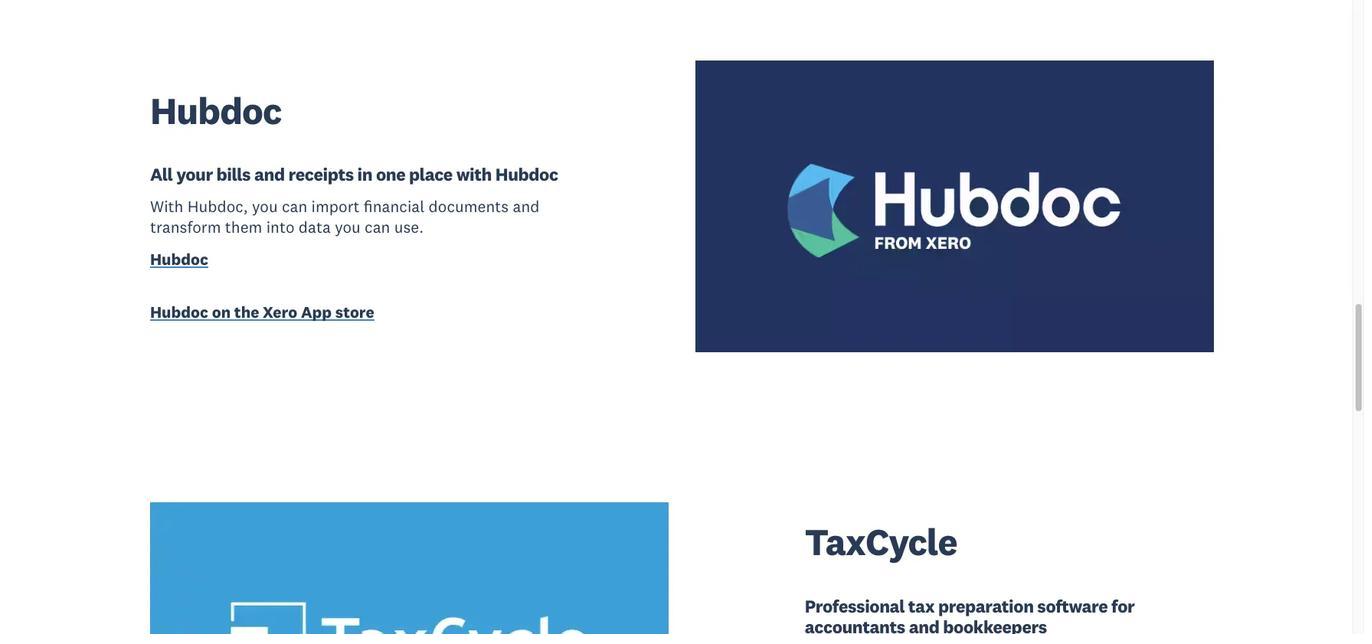 Task type: describe. For each thing, give the bounding box(es) containing it.
place
[[409, 163, 453, 186]]

preparation
[[938, 595, 1034, 617]]

transform
[[150, 217, 221, 238]]

import
[[311, 196, 360, 217]]

hubdoc up bills
[[150, 87, 282, 134]]

0 horizontal spatial can
[[282, 196, 307, 217]]

the
[[234, 302, 259, 323]]

hubdoc on the xero app store link
[[150, 302, 559, 326]]

0 horizontal spatial you
[[252, 196, 278, 217]]

data
[[299, 217, 331, 238]]

them
[[225, 217, 262, 238]]

documents
[[429, 196, 509, 217]]

hubdoc,
[[187, 196, 248, 217]]

professional tax preparation software for accountants and bookkeepers
[[805, 595, 1135, 634]]

your
[[176, 163, 213, 186]]

into
[[266, 217, 295, 238]]

taxcycle
[[805, 519, 957, 566]]

for
[[1112, 595, 1135, 617]]

all your bills and receipts in one place with hubdoc
[[150, 163, 558, 186]]

all
[[150, 163, 173, 186]]

receipts
[[288, 163, 354, 186]]

one
[[376, 163, 405, 186]]

1 horizontal spatial you
[[335, 217, 361, 238]]

on
[[212, 302, 231, 323]]



Task type: vqa. For each thing, say whether or not it's contained in the screenshot.
the topmost Bank
no



Task type: locate. For each thing, give the bounding box(es) containing it.
1 horizontal spatial and
[[513, 196, 540, 217]]

can down financial
[[365, 217, 390, 238]]

bills
[[216, 163, 251, 186]]

software
[[1038, 595, 1108, 617]]

and right bills
[[254, 163, 285, 186]]

tax
[[908, 595, 935, 617]]

hubdoc down transform
[[150, 249, 208, 269]]

with hubdoc, you can import financial documents and transform them into data you can use.
[[150, 196, 540, 238]]

and
[[254, 163, 285, 186], [513, 196, 540, 217], [909, 616, 940, 634]]

with
[[150, 196, 183, 217]]

bookkeepers
[[943, 616, 1047, 634]]

can
[[282, 196, 307, 217], [365, 217, 390, 238]]

use.
[[394, 217, 424, 238]]

you
[[252, 196, 278, 217], [335, 217, 361, 238]]

and inside with hubdoc, you can import financial documents and transform them into data you can use.
[[513, 196, 540, 217]]

professional
[[805, 595, 905, 617]]

you down import
[[335, 217, 361, 238]]

0 horizontal spatial and
[[254, 163, 285, 186]]

taxcycle logo image
[[150, 502, 669, 634]]

1 horizontal spatial can
[[365, 217, 390, 238]]

hubdoc link
[[150, 249, 208, 273]]

1 vertical spatial and
[[513, 196, 540, 217]]

and right accountants at the bottom
[[909, 616, 940, 634]]

2 vertical spatial and
[[909, 616, 940, 634]]

in
[[357, 163, 372, 186]]

xero
[[263, 302, 297, 323]]

hubdoc right the "with"
[[495, 163, 558, 186]]

with
[[456, 163, 492, 186]]

hubdoc left on
[[150, 302, 208, 323]]

financial
[[364, 196, 425, 217]]

can up the into
[[282, 196, 307, 217]]

hubdoc logo image
[[696, 60, 1214, 352]]

and inside professional tax preparation software for accountants and bookkeepers
[[909, 616, 940, 634]]

you up the into
[[252, 196, 278, 217]]

app
[[301, 302, 332, 323]]

0 vertical spatial and
[[254, 163, 285, 186]]

hubdoc on the xero app store
[[150, 302, 374, 323]]

2 horizontal spatial and
[[909, 616, 940, 634]]

store
[[335, 302, 374, 323]]

hubdoc
[[150, 87, 282, 134], [495, 163, 558, 186], [150, 249, 208, 269], [150, 302, 208, 323]]

and right documents
[[513, 196, 540, 217]]

accountants
[[805, 616, 905, 634]]



